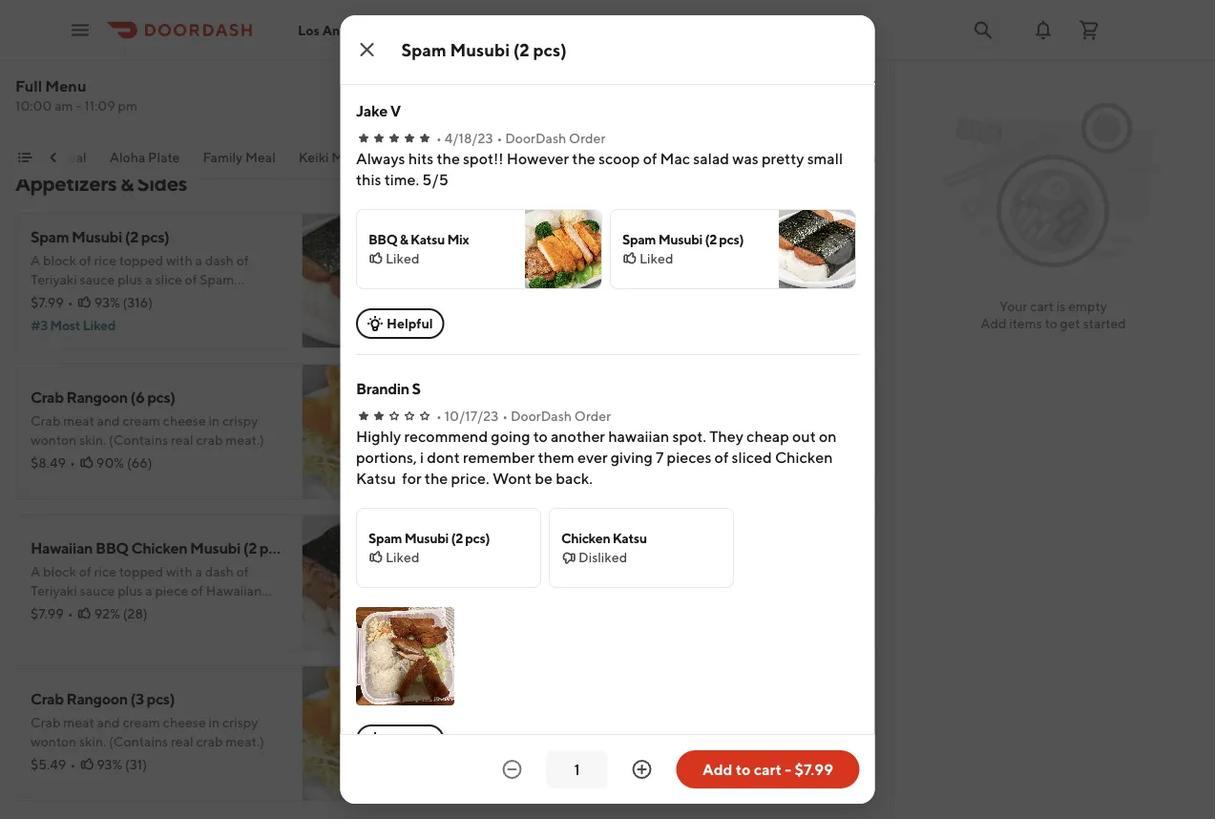Task type: vqa. For each thing, say whether or not it's contained in the screenshot.
Full
yes



Task type: describe. For each thing, give the bounding box(es) containing it.
$8.49
[[31, 455, 66, 471]]

sauce inside a block of rice topped with a dash of teriyaki sauce plus a cut of hawaiian bbq beef wrapped in seaweed.
[[517, 432, 553, 448]]

angeles
[[322, 22, 373, 38]]

mini
[[27, 149, 54, 165]]

aloha plate
[[110, 149, 180, 165]]

scoops
[[478, 573, 521, 589]]

cart inside your cart is empty add items to get started
[[1030, 298, 1054, 314]]

a inside the spam musubi (2 pcs) a block of rice topped with a dash of teriyaki sauce plus a slice of spam wrapped in seaweed.
[[31, 252, 40, 268]]

family
[[203, 149, 243, 165]]

a inside a block of rice topped with a dash of teriyaki sauce plus a cut of hawaiian bbq beef wrapped in seaweed.
[[468, 413, 478, 429]]

• 10/17/23 • doordash order
[[436, 408, 611, 424]]

4 crab from the top
[[31, 714, 61, 730]]

1 vertical spatial $7.99 •
[[468, 455, 511, 471]]

items
[[1009, 315, 1042, 331]]

1 vertical spatial spam musubi (2 pcs)
[[622, 231, 743, 247]]

81%
[[96, 52, 120, 68]]

in inside the spam musubi (2 pcs) a block of rice topped with a dash of teriyaki sauce plus a slice of spam wrapped in seaweed.
[[87, 291, 98, 306]]

gourmet
[[592, 149, 647, 165]]

& inside spam musubi (2 pcs) dialog
[[399, 231, 408, 247]]

full
[[15, 77, 42, 95]]

add inside your cart is empty add items to get started
[[981, 315, 1007, 331]]

seaweed. inside the spam musubi (2 pcs) a block of rice topped with a dash of teriyaki sauce plus a slice of spam wrapped in seaweed.
[[101, 291, 157, 306]]

$6.99 •
[[31, 52, 75, 68]]

scroll menu navigation left image
[[46, 150, 61, 165]]

2 vertical spatial hawaiian
[[206, 583, 262, 599]]

cut
[[593, 432, 613, 448]]

a inside hawaiian bbq chicken musubi (2 pcs) a block of rice topped with a dash of teriyaki sauce plus a piece of hawaiian bbq chicken wrapped in seaweed.
[[31, 564, 40, 579]]

to inside your cart is empty add items to get started
[[1045, 315, 1057, 331]]

helpful for 1st helpful button
[[386, 315, 433, 331]]

family meal
[[203, 149, 276, 165]]

doordash for jake v
[[505, 130, 566, 146]]

item photo 1 image
[[356, 607, 454, 705]]

1 horizontal spatial appetizers & sides
[[460, 149, 569, 165]]

helpful for 1st helpful button from the bottom of the spam musubi (2 pcs) dialog
[[386, 732, 433, 747]]

2
[[468, 573, 476, 589]]

crab for crab rangoon (3 pcs)
[[196, 734, 223, 749]]

92% (28)
[[94, 606, 148, 621]]

• right $5.49
[[70, 756, 76, 772]]

family meal button
[[203, 148, 276, 179]]

pieces
[[479, 272, 518, 287]]

cheese for crab rangoon (3 pcs)
[[163, 714, 206, 730]]

breaded
[[597, 272, 648, 287]]

next image
[[829, 242, 844, 257]]

wonton for crab rangoon (6 pcs)
[[31, 432, 77, 448]]

1 helpful button from the top
[[356, 308, 444, 339]]

crispy shrimp (6 pcs) 6 pieces of our crispy breaded shrimp.
[[468, 247, 695, 287]]

decrease quantity by 1 image
[[501, 758, 524, 781]]

• right beef
[[505, 455, 511, 471]]

shrimp.
[[651, 272, 695, 287]]

0 vertical spatial spam musubi (2 pcs)
[[401, 39, 567, 60]]

(316)
[[123, 294, 153, 310]]

90%
[[96, 455, 124, 471]]

bbq inside spam musubi (2 pcs) dialog
[[368, 231, 397, 247]]

• left 92%
[[68, 606, 73, 621]]

beverages button
[[712, 148, 776, 179]]

plate
[[149, 149, 180, 165]]

pm
[[118, 98, 137, 114]]

0 vertical spatial appetizers
[[460, 149, 524, 165]]

0 items, open order cart image
[[1078, 19, 1101, 42]]

1 horizontal spatial chicken
[[131, 539, 187, 557]]

steamed rice 2 scoops of steamed rice.
[[468, 548, 619, 589]]

musubi inside hawaiian bbq chicken musubi (2 pcs) a block of rice topped with a dash of teriyaki sauce plus a piece of hawaiian bbq chicken wrapped in seaweed.
[[190, 539, 241, 557]]

plus inside a block of rice topped with a dash of teriyaki sauce plus a cut of hawaiian bbq beef wrapped in seaweed.
[[555, 432, 580, 448]]

mini meal button
[[27, 148, 87, 179]]

$7.99 for 93%
[[31, 294, 64, 310]]

in inside a block of rice topped with a dash of teriyaki sauce plus a cut of hawaiian bbq beef wrapped in seaweed.
[[556, 451, 567, 467]]

(11)
[[123, 52, 142, 68]]

meat.) for crab rangoon (3 pcs)
[[226, 734, 264, 749]]

jake v
[[356, 102, 400, 120]]

empty
[[1068, 298, 1107, 314]]

notification bell image
[[1032, 19, 1055, 42]]

wonton for crab rangoon (3 pcs)
[[31, 734, 77, 749]]

add button for crab rangoon (6 pcs)
[[377, 457, 426, 488]]

white
[[74, 23, 116, 42]]

0 horizontal spatial &
[[120, 171, 133, 196]]

real for crab rangoon (3 pcs)
[[171, 734, 193, 749]]

make
[[798, 149, 832, 165]]

a block of rice topped with a dash of teriyaki sauce plus a cut of hawaiian bbq beef wrapped in seaweed.
[[468, 413, 719, 467]]

mix
[[447, 231, 468, 247]]

0 horizontal spatial chicken
[[63, 602, 114, 618]]

get
[[1060, 315, 1080, 331]]

make it a combo
[[798, 149, 901, 165]]

add button for island white fish keiki meal
[[377, 74, 426, 104]]

make it a combo button
[[798, 148, 901, 179]]

meal)
[[402, 149, 437, 165]]

add inside spam musubi (2 pcs) dialog
[[703, 760, 733, 778]]

order for s
[[574, 408, 611, 424]]

los angeles
[[298, 22, 373, 38]]

0 vertical spatial sides
[[537, 149, 569, 165]]

crab rangoon (6 pcs) crab meat and cream cheese in crispy wonton skin. (contains real crab meat.)
[[31, 388, 264, 448]]

4/18/23
[[444, 130, 493, 146]]

crispy
[[468, 247, 511, 265]]

with inside the spam musubi (2 pcs) a block of rice topped with a dash of teriyaki sauce plus a slice of spam wrapped in seaweed.
[[166, 252, 193, 268]]

meat.) for crab rangoon (6 pcs)
[[226, 432, 264, 448]]

gourmet salads button
[[592, 148, 689, 179]]

started
[[1083, 315, 1126, 331]]

am
[[55, 98, 73, 114]]

disliked
[[578, 549, 627, 565]]

spam musubi (2 pcs) dialog
[[340, 0, 875, 819]]

your cart is empty add items to get started
[[981, 298, 1126, 331]]

add to cart - $7.99 button
[[676, 750, 860, 788]]

jake
[[356, 102, 387, 120]]

doordash for brandin s
[[510, 408, 571, 424]]

aloha plate button
[[110, 148, 180, 179]]

piece
[[155, 583, 188, 599]]

93% (31)
[[97, 756, 147, 772]]

$6.99
[[31, 52, 66, 68]]

(2 inside hawaiian bbq chicken musubi (2 pcs) a block of rice topped with a dash of teriyaki sauce plus a piece of hawaiian bbq chicken wrapped in seaweed.
[[243, 539, 257, 557]]

$5.49 •
[[31, 756, 76, 772]]

add for hawaiian bbq chicken musubi (2 pcs)
[[388, 615, 415, 631]]

spam musubi (2 pcs) image inside dialog
[[778, 210, 855, 288]]

93% (316)
[[94, 294, 153, 310]]

1 vertical spatial hawaiian
[[31, 539, 93, 557]]

1 horizontal spatial katsu
[[612, 530, 646, 546]]

0 horizontal spatial keiki
[[150, 23, 183, 42]]

wrapped inside a block of rice topped with a dash of teriyaki sauce plus a cut of hawaiian bbq beef wrapped in seaweed.
[[500, 451, 553, 467]]

meal for family meal
[[246, 149, 276, 165]]

keiki meal (kid's meal) button
[[299, 148, 437, 179]]

with inside hawaiian bbq chicken musubi (2 pcs) a block of rice topped with a dash of teriyaki sauce plus a piece of hawaiian bbq chicken wrapped in seaweed.
[[166, 564, 193, 579]]

real for crab rangoon (6 pcs)
[[171, 432, 193, 448]]

increase quantity by 1 image
[[630, 758, 653, 781]]

salads
[[650, 149, 689, 165]]

hawaiian bbq chicken musubi (2 pcs) a block of rice topped with a dash of teriyaki sauce plus a piece of hawaiian bbq chicken wrapped in seaweed.
[[31, 539, 288, 618]]

bbq & katsu mix
[[368, 231, 468, 247]]

• right 10/17/23
[[502, 408, 507, 424]]

0 horizontal spatial spam musubi (2 pcs) image
[[302, 213, 438, 348]]

rice inside hawaiian bbq chicken musubi (2 pcs) a block of rice topped with a dash of teriyaki sauce plus a piece of hawaiian bbq chicken wrapped in seaweed.
[[94, 564, 116, 579]]

with inside a block of rice topped with a dash of teriyaki sauce plus a cut of hawaiian bbq beef wrapped in seaweed.
[[604, 413, 630, 429]]

$7.99 inside button
[[795, 760, 833, 778]]

pcs) inside hawaiian bbq chicken musubi (2 pcs) a block of rice topped with a dash of teriyaki sauce plus a piece of hawaiian bbq chicken wrapped in seaweed.
[[259, 539, 288, 557]]

skin. for (6
[[79, 432, 106, 448]]

meal right fish
[[186, 23, 220, 42]]

- inside 'add to cart - $7.99' button
[[785, 760, 791, 778]]

pcs) inside crispy shrimp (6 pcs) 6 pieces of our crispy breaded shrimp.
[[582, 247, 610, 265]]

92%
[[94, 606, 120, 621]]

1 vertical spatial appetizers
[[15, 171, 117, 196]]

it
[[835, 149, 844, 165]]

sauce inside the spam musubi (2 pcs) a block of rice topped with a dash of teriyaki sauce plus a slice of spam wrapped in seaweed.
[[80, 272, 115, 287]]

rangoon for (3
[[66, 690, 128, 708]]

$7.99 for 92%
[[31, 606, 64, 621]]

pcs) inside the spam musubi (2 pcs) a block of rice topped with a dash of teriyaki sauce plus a slice of spam wrapped in seaweed.
[[141, 228, 169, 246]]

crispy for crab rangoon (3 pcs)
[[222, 714, 258, 730]]

gourmet salads
[[592, 149, 689, 165]]

crab for crab rangoon (6 pcs)
[[196, 432, 223, 448]]

s
[[412, 379, 420, 398]]

most
[[50, 317, 80, 333]]

dash inside the spam musubi (2 pcs) a block of rice topped with a dash of teriyaki sauce plus a slice of spam wrapped in seaweed.
[[205, 252, 234, 268]]

91% (35)
[[532, 455, 583, 471]]

seaweed. inside hawaiian bbq chicken musubi (2 pcs) a block of rice topped with a dash of teriyaki sauce plus a piece of hawaiian bbq chicken wrapped in seaweed.
[[186, 602, 243, 618]]

6
[[468, 272, 476, 287]]

hawaiian bbq chicken musubi (2 pcs) image
[[302, 515, 438, 650]]

beef
[[468, 451, 497, 467]]

(contains for (6
[[109, 432, 168, 448]]

full menu 10:00 am - 11:09 pm
[[15, 77, 137, 114]]

brandin
[[356, 379, 409, 398]]

shrimp
[[514, 247, 562, 265]]

in inside the crab rangoon (3 pcs) crab meat and cream cheese in crispy wonton skin. (contains real crab meat.)
[[209, 714, 220, 730]]

0 horizontal spatial sides
[[137, 171, 187, 196]]

beverages
[[712, 149, 776, 165]]



Task type: locate. For each thing, give the bounding box(es) containing it.
seaweed. down slice
[[101, 291, 157, 306]]

1 horizontal spatial sides
[[537, 149, 569, 165]]

1 vertical spatial teriyaki
[[468, 432, 515, 448]]

$7.99 • for hawaiian bbq chicken musubi (2 pcs)
[[31, 606, 73, 621]]

to
[[1045, 315, 1057, 331], [736, 760, 751, 778]]

$7.99 • down 10/17/23
[[468, 455, 511, 471]]

plus up 93% (316)
[[118, 272, 143, 287]]

steamed rice image
[[740, 515, 875, 650]]

cheese inside crab rangoon (6 pcs) crab meat and cream cheese in crispy wonton skin. (contains real crab meat.)
[[163, 413, 206, 429]]

0 vertical spatial order
[[453, 51, 495, 69]]

dash inside hawaiian bbq chicken musubi (2 pcs) a block of rice topped with a dash of teriyaki sauce plus a piece of hawaiian bbq chicken wrapped in seaweed.
[[205, 564, 234, 579]]

• up meal)
[[436, 130, 441, 146]]

(31)
[[125, 756, 147, 772]]

0 horizontal spatial appetizers
[[15, 171, 117, 196]]

2 vertical spatial seaweed.
[[186, 602, 243, 618]]

island
[[31, 23, 71, 42]]

1 vertical spatial meat
[[63, 714, 94, 730]]

combo
[[856, 149, 901, 165]]

2 horizontal spatial wrapped
[[500, 451, 553, 467]]

1 meat from the top
[[63, 413, 94, 429]]

plus up '(35)'
[[555, 432, 580, 448]]

1 vertical spatial rice
[[532, 413, 554, 429]]

• up #3 most liked
[[68, 294, 73, 310]]

0 vertical spatial rangoon
[[66, 388, 128, 406]]

(3
[[130, 690, 144, 708]]

a inside button
[[846, 149, 853, 165]]

add to cart - $7.99
[[703, 760, 833, 778]]

• right the 4/18/23
[[496, 130, 502, 146]]

fish
[[119, 23, 147, 42]]

0 vertical spatial and
[[97, 413, 120, 429]]

sides down • 4/18/23 • doordash order
[[537, 149, 569, 165]]

1 vertical spatial crab
[[196, 734, 223, 749]]

add for spam musubi (2 pcs)
[[388, 314, 415, 329]]

rangoon inside the crab rangoon (3 pcs) crab meat and cream cheese in crispy wonton skin. (contains real crab meat.)
[[66, 690, 128, 708]]

wonton up $5.49 • on the bottom left of the page
[[31, 734, 77, 749]]

crab rangoon (3 pcs) crab meat and cream cheese in crispy wonton skin. (contains real crab meat.)
[[31, 690, 264, 749]]

0 horizontal spatial seaweed.
[[101, 291, 157, 306]]

spam musubi (2 pcs) up shrimp.
[[622, 231, 743, 247]]

order up the 4/18/23
[[453, 51, 495, 69]]

with up cut
[[604, 413, 630, 429]]

of
[[79, 252, 91, 268], [236, 252, 249, 268], [185, 272, 197, 287], [521, 272, 533, 287], [517, 413, 529, 429], [674, 413, 686, 429], [615, 432, 628, 448], [79, 564, 91, 579], [236, 564, 249, 579], [523, 573, 535, 589], [191, 583, 203, 599]]

2 vertical spatial spam musubi (2 pcs)
[[368, 530, 489, 546]]

0 vertical spatial real
[[171, 432, 193, 448]]

of inside crispy shrimp (6 pcs) 6 pieces of our crispy breaded shrimp.
[[521, 272, 533, 287]]

helpful button down item photo 1
[[356, 725, 444, 755]]

meat.)
[[226, 432, 264, 448], [226, 734, 264, 749]]

appetizers
[[460, 149, 524, 165], [15, 171, 117, 196]]

(contains for (3
[[109, 734, 168, 749]]

1 vertical spatial to
[[736, 760, 751, 778]]

0 vertical spatial helpful button
[[356, 308, 444, 339]]

cart inside button
[[754, 760, 782, 778]]

sides
[[537, 149, 569, 165], [137, 171, 187, 196]]

plus inside the spam musubi (2 pcs) a block of rice topped with a dash of teriyaki sauce plus a slice of spam wrapped in seaweed.
[[118, 272, 143, 287]]

appetizers & sides down the aloha
[[15, 171, 187, 196]]

• right $8.49
[[70, 455, 75, 471]]

island white fish keiki meal
[[31, 23, 220, 42]]

crispy inside crispy shrimp (6 pcs) 6 pieces of our crispy breaded shrimp.
[[559, 272, 594, 287]]

wrapped up most
[[31, 291, 84, 306]]

seaweed. down cut
[[570, 451, 626, 467]]

helpful up s
[[386, 315, 433, 331]]

meat inside crab rangoon (6 pcs) crab meat and cream cheese in crispy wonton skin. (contains real crab meat.)
[[63, 413, 94, 429]]

2 vertical spatial topped
[[119, 564, 163, 579]]

1 vertical spatial helpful button
[[356, 725, 444, 755]]

2 vertical spatial $7.99 •
[[31, 606, 73, 621]]

#3
[[31, 317, 48, 333]]

2 meat.) from the top
[[226, 734, 264, 749]]

meal inside family meal button
[[246, 149, 276, 165]]

rangoon left (3
[[66, 690, 128, 708]]

add button for hawaiian bbq chicken musubi (2 pcs)
[[377, 608, 426, 639]]

1 vertical spatial wonton
[[31, 734, 77, 749]]

93% for spam musubi (2 pcs)
[[94, 294, 120, 310]]

cream down (3
[[123, 714, 160, 730]]

0 vertical spatial rice
[[94, 252, 116, 268]]

1 cheese from the top
[[163, 413, 206, 429]]

& down the aloha
[[120, 171, 133, 196]]

helpful down item photo 1
[[386, 732, 433, 747]]

order
[[453, 51, 495, 69], [569, 130, 605, 146], [574, 408, 611, 424]]

meat.) inside the crab rangoon (3 pcs) crab meat and cream cheese in crispy wonton skin. (contains real crab meat.)
[[226, 734, 264, 749]]

steamed
[[538, 573, 590, 589]]

meat
[[63, 413, 94, 429], [63, 714, 94, 730]]

wonton inside the crab rangoon (3 pcs) crab meat and cream cheese in crispy wonton skin. (contains real crab meat.)
[[31, 734, 77, 749]]

0 vertical spatial teriyaki
[[31, 272, 77, 287]]

hawaiian right piece on the left
[[206, 583, 262, 599]]

open menu image
[[69, 19, 92, 42]]

0 vertical spatial cart
[[1030, 298, 1054, 314]]

seaweed. inside a block of rice topped with a dash of teriyaki sauce plus a cut of hawaiian bbq beef wrapped in seaweed.
[[570, 451, 626, 467]]

in inside hawaiian bbq chicken musubi (2 pcs) a block of rice topped with a dash of teriyaki sauce plus a piece of hawaiian bbq chicken wrapped in seaweed.
[[173, 602, 184, 618]]

real inside the crab rangoon (3 pcs) crab meat and cream cheese in crispy wonton skin. (contains real crab meat.)
[[171, 734, 193, 749]]

3 crab from the top
[[31, 690, 64, 708]]

order up cut
[[574, 408, 611, 424]]

- inside full menu 10:00 am - 11:09 pm
[[76, 98, 82, 114]]

with up piece on the left
[[166, 564, 193, 579]]

crab
[[31, 388, 64, 406], [31, 413, 61, 429], [31, 690, 64, 708], [31, 714, 61, 730]]

1 vertical spatial a
[[468, 413, 478, 429]]

(6 up (66) at bottom
[[130, 388, 144, 406]]

$7.99 • left 92%
[[31, 606, 73, 621]]

1 rangoon from the top
[[66, 388, 128, 406]]

1 vertical spatial with
[[604, 413, 630, 429]]

10:00
[[15, 98, 52, 114]]

rice
[[94, 252, 116, 268], [532, 413, 554, 429], [94, 564, 116, 579]]

1 horizontal spatial to
[[1045, 315, 1057, 331]]

(6 inside crispy shrimp (6 pcs) 6 pieces of our crispy breaded shrimp.
[[565, 247, 579, 265]]

topped inside a block of rice topped with a dash of teriyaki sauce plus a cut of hawaiian bbq beef wrapped in seaweed.
[[557, 413, 601, 429]]

skin. inside crab rangoon (6 pcs) crab meat and cream cheese in crispy wonton skin. (contains real crab meat.)
[[79, 432, 106, 448]]

2 vertical spatial teriyaki
[[31, 583, 77, 599]]

1 real from the top
[[171, 432, 193, 448]]

meal left (kid's
[[332, 149, 362, 165]]

add button for spam musubi (2 pcs)
[[377, 306, 426, 337]]

aloha
[[110, 149, 146, 165]]

0 horizontal spatial -
[[76, 98, 82, 114]]

island white fish keiki meal image
[[302, 0, 438, 116]]

hawaiian down $8.49 • at left bottom
[[31, 539, 93, 557]]

rangoon inside crab rangoon (6 pcs) crab meat and cream cheese in crispy wonton skin. (contains real crab meat.)
[[66, 388, 128, 406]]

teriyaki inside the spam musubi (2 pcs) a block of rice topped with a dash of teriyaki sauce plus a slice of spam wrapped in seaweed.
[[31, 272, 77, 287]]

sauce up 91%
[[517, 432, 553, 448]]

wrapped down "• 10/17/23 • doordash order"
[[500, 451, 553, 467]]

crispy for crab rangoon (6 pcs)
[[222, 413, 258, 429]]

2 horizontal spatial chicken
[[561, 530, 610, 546]]

2 cheese from the top
[[163, 714, 206, 730]]

• right $6.99
[[70, 52, 75, 68]]

11:09
[[84, 98, 115, 114]]

1 vertical spatial rangoon
[[66, 690, 128, 708]]

wonton inside crab rangoon (6 pcs) crab meat and cream cheese in crispy wonton skin. (contains real crab meat.)
[[31, 432, 77, 448]]

1 horizontal spatial appetizers
[[460, 149, 524, 165]]

sauce up 92%
[[80, 583, 115, 599]]

0 vertical spatial hawaiian
[[630, 432, 686, 448]]

block inside hawaiian bbq chicken musubi (2 pcs) a block of rice topped with a dash of teriyaki sauce plus a piece of hawaiian bbq chicken wrapped in seaweed.
[[43, 564, 76, 579]]

0 vertical spatial skin.
[[79, 432, 106, 448]]

10/17/23
[[444, 408, 498, 424]]

real inside crab rangoon (6 pcs) crab meat and cream cheese in crispy wonton skin. (contains real crab meat.)
[[171, 432, 193, 448]]

1 vertical spatial topped
[[557, 413, 601, 429]]

Current quantity is 1 number field
[[558, 759, 596, 780]]

close spam musubi (2 pcs) image
[[356, 38, 378, 61]]

#3 most liked
[[31, 317, 115, 333]]

2 and from the top
[[97, 714, 120, 730]]

a
[[31, 252, 40, 268], [468, 413, 478, 429], [31, 564, 40, 579]]

to inside button
[[736, 760, 751, 778]]

•
[[70, 52, 75, 68], [436, 130, 441, 146], [496, 130, 502, 146], [68, 294, 73, 310], [436, 408, 441, 424], [502, 408, 507, 424], [70, 455, 75, 471], [505, 455, 511, 471], [68, 606, 73, 621], [70, 756, 76, 772]]

1 vertical spatial cream
[[123, 714, 160, 730]]

skin. up 93% (31)
[[79, 734, 106, 749]]

doordash right the 4/18/23
[[505, 130, 566, 146]]

crab rangoon (3 pcs) image
[[302, 665, 438, 801]]

0 vertical spatial cheese
[[163, 413, 206, 429]]

steamed
[[468, 548, 529, 567]]

pcs) inside crab rangoon (6 pcs) crab meat and cream cheese in crispy wonton skin. (contains real crab meat.)
[[147, 388, 175, 406]]

menu
[[45, 77, 86, 95]]

& left mix
[[399, 231, 408, 247]]

(contains up (66) at bottom
[[109, 432, 168, 448]]

meal right family
[[246, 149, 276, 165]]

91%
[[532, 455, 555, 471]]

• 4/18/23 • doordash order
[[436, 130, 605, 146]]

2 vertical spatial rice
[[94, 564, 116, 579]]

meat up $5.49 • on the bottom left of the page
[[63, 714, 94, 730]]

2 vertical spatial wrapped
[[116, 602, 170, 618]]

wrapped inside the spam musubi (2 pcs) a block of rice topped with a dash of teriyaki sauce plus a slice of spam wrapped in seaweed.
[[31, 291, 84, 306]]

crispy shrimp (6 pcs) image
[[740, 213, 875, 348]]

meal for keiki meal (kid's meal)
[[332, 149, 362, 165]]

cream
[[123, 413, 160, 429], [123, 714, 160, 730]]

2 horizontal spatial hawaiian
[[630, 432, 686, 448]]

1 vertical spatial crispy
[[222, 413, 258, 429]]

1 and from the top
[[97, 413, 120, 429]]

spam musubi (2 pcs) image
[[778, 210, 855, 288], [302, 213, 438, 348]]

add
[[388, 81, 415, 96], [388, 314, 415, 329], [981, 315, 1007, 331], [388, 464, 415, 480], [826, 464, 852, 480], [388, 615, 415, 631], [703, 760, 733, 778]]

1 vertical spatial plus
[[555, 432, 580, 448]]

0 vertical spatial topped
[[119, 252, 163, 268]]

chicken up piece on the left
[[131, 539, 187, 557]]

rice up 92%
[[94, 564, 116, 579]]

(contains
[[109, 432, 168, 448], [109, 734, 168, 749]]

chicken inside spam musubi (2 pcs) dialog
[[561, 530, 610, 546]]

katsu left mix
[[410, 231, 444, 247]]

chicken up disliked
[[561, 530, 610, 546]]

cream for (6
[[123, 413, 160, 429]]

1 helpful from the top
[[386, 315, 433, 331]]

0 vertical spatial cream
[[123, 413, 160, 429]]

rice inside the spam musubi (2 pcs) a block of rice topped with a dash of teriyaki sauce plus a slice of spam wrapped in seaweed.
[[94, 252, 116, 268]]

2 meat from the top
[[63, 714, 94, 730]]

plus inside hawaiian bbq chicken musubi (2 pcs) a block of rice topped with a dash of teriyaki sauce plus a piece of hawaiian bbq chicken wrapped in seaweed.
[[118, 583, 143, 599]]

$7.99 • for spam musubi (2 pcs)
[[31, 294, 73, 310]]

(kid's
[[365, 149, 399, 165]]

0 horizontal spatial wrapped
[[31, 291, 84, 306]]

1 vertical spatial sauce
[[517, 432, 553, 448]]

add for a block of rice topped with a dash of teriyaki sauce plus a cut of hawaiian bbq beef wrapped in seaweed.
[[826, 464, 852, 480]]

0 horizontal spatial appetizers & sides
[[15, 171, 187, 196]]

(contains inside crab rangoon (6 pcs) crab meat and cream cheese in crispy wonton skin. (contains real crab meat.)
[[109, 432, 168, 448]]

1 vertical spatial dash
[[643, 413, 671, 429]]

topped up cut
[[557, 413, 601, 429]]

0 vertical spatial crispy
[[559, 272, 594, 287]]

1 meat.) from the top
[[226, 432, 264, 448]]

1 horizontal spatial wrapped
[[116, 602, 170, 618]]

crab rangoon (6 pcs) image
[[302, 364, 438, 499]]

chicken left (28)
[[63, 602, 114, 618]]

cart
[[1030, 298, 1054, 314], [754, 760, 782, 778]]

sauce inside hawaiian bbq chicken musubi (2 pcs) a block of rice topped with a dash of teriyaki sauce plus a piece of hawaiian bbq chicken wrapped in seaweed.
[[80, 583, 115, 599]]

2 vertical spatial a
[[31, 564, 40, 579]]

1 horizontal spatial seaweed.
[[186, 602, 243, 618]]

(contains inside the crab rangoon (3 pcs) crab meat and cream cheese in crispy wonton skin. (contains real crab meat.)
[[109, 734, 168, 749]]

katsu
[[410, 231, 444, 247], [612, 530, 646, 546]]

meat for crab rangoon (3 pcs)
[[63, 714, 94, 730]]

2 rangoon from the top
[[66, 690, 128, 708]]

rice
[[531, 548, 561, 567]]

spam musubi (2 pcs) up the 4/18/23
[[401, 39, 567, 60]]

1 vertical spatial doordash
[[510, 408, 571, 424]]

meat up $8.49 • at left bottom
[[63, 413, 94, 429]]

hawaiian inside a block of rice topped with a dash of teriyaki sauce plus a cut of hawaiian bbq beef wrapped in seaweed.
[[630, 432, 686, 448]]

v
[[390, 102, 400, 120]]

and up 90%
[[97, 413, 120, 429]]

0 vertical spatial to
[[1045, 315, 1057, 331]]

(6 inside crab rangoon (6 pcs) crab meat and cream cheese in crispy wonton skin. (contains real crab meat.)
[[130, 388, 144, 406]]

0 vertical spatial &
[[526, 149, 535, 165]]

helpful button up brandin s
[[356, 308, 444, 339]]

a
[[846, 149, 853, 165], [195, 252, 202, 268], [145, 272, 152, 287], [633, 413, 640, 429], [583, 432, 590, 448], [195, 564, 202, 579], [145, 583, 152, 599]]

• left 10/17/23
[[436, 408, 441, 424]]

0 vertical spatial dash
[[205, 252, 234, 268]]

1 horizontal spatial (6
[[565, 247, 579, 265]]

2 horizontal spatial &
[[526, 149, 535, 165]]

2 vertical spatial order
[[574, 408, 611, 424]]

order for v
[[569, 130, 605, 146]]

our
[[536, 272, 556, 287]]

plus up (28)
[[118, 583, 143, 599]]

2 vertical spatial dash
[[205, 564, 234, 579]]

dash
[[205, 252, 234, 268], [643, 413, 671, 429], [205, 564, 234, 579]]

$5.49
[[31, 756, 66, 772]]

in inside crab rangoon (6 pcs) crab meat and cream cheese in crispy wonton skin. (contains real crab meat.)
[[209, 413, 220, 429]]

0 vertical spatial meat.)
[[226, 432, 264, 448]]

order up the gourmet
[[569, 130, 605, 146]]

rice.
[[593, 573, 619, 589]]

1 vertical spatial meat.)
[[226, 734, 264, 749]]

cream inside the crab rangoon (3 pcs) crab meat and cream cheese in crispy wonton skin. (contains real crab meat.)
[[123, 714, 160, 730]]

pcs) inside the crab rangoon (3 pcs) crab meat and cream cheese in crispy wonton skin. (contains real crab meat.)
[[147, 690, 175, 708]]

(35)
[[558, 455, 583, 471]]

0 vertical spatial crab
[[196, 432, 223, 448]]

skin. up 90%
[[79, 432, 106, 448]]

sides down plate
[[137, 171, 187, 196]]

$7.99 for 91%
[[468, 455, 501, 471]]

hawaiian bbq beef musubi (2 pcs) image
[[740, 364, 875, 499]]

and for (3
[[97, 714, 120, 730]]

meat for crab rangoon (6 pcs)
[[63, 413, 94, 429]]

1 vertical spatial -
[[785, 760, 791, 778]]

0 vertical spatial 93%
[[94, 294, 120, 310]]

sauce up 93% (316)
[[80, 272, 115, 287]]

0 vertical spatial appetizers & sides
[[460, 149, 569, 165]]

0 horizontal spatial hawaiian
[[31, 539, 93, 557]]

los
[[298, 22, 320, 38]]

1 cream from the top
[[123, 413, 160, 429]]

2 wonton from the top
[[31, 734, 77, 749]]

meat.) inside crab rangoon (6 pcs) crab meat and cream cheese in crispy wonton skin. (contains real crab meat.)
[[226, 432, 264, 448]]

(2
[[513, 39, 530, 60], [125, 228, 138, 246], [704, 231, 716, 247], [450, 530, 462, 546], [243, 539, 257, 557]]

hawaiian right cut
[[630, 432, 686, 448]]

1 vertical spatial (contains
[[109, 734, 168, 749]]

1 vertical spatial sides
[[137, 171, 187, 196]]

bbq inside a block of rice topped with a dash of teriyaki sauce plus a cut of hawaiian bbq beef wrapped in seaweed.
[[689, 432, 719, 448]]

skin.
[[79, 432, 106, 448], [79, 734, 106, 749]]

and inside the crab rangoon (3 pcs) crab meat and cream cheese in crispy wonton skin. (contains real crab meat.)
[[97, 714, 120, 730]]

add button for a block of rice topped with a dash of teriyaki sauce plus a cut of hawaiian bbq beef wrapped in seaweed.
[[815, 457, 864, 488]]

meal for mini meal
[[57, 149, 87, 165]]

skin. inside the crab rangoon (3 pcs) crab meat and cream cheese in crispy wonton skin. (contains real crab meat.)
[[79, 734, 106, 749]]

musubi inside the spam musubi (2 pcs) a block of rice topped with a dash of teriyaki sauce plus a slice of spam wrapped in seaweed.
[[72, 228, 122, 246]]

2 crab from the top
[[31, 413, 61, 429]]

add for island white fish keiki meal
[[388, 81, 415, 96]]

& down • 4/18/23 • doordash order
[[526, 149, 535, 165]]

meal inside 'keiki meal (kid's meal)' button
[[332, 149, 362, 165]]

dash inside a block of rice topped with a dash of teriyaki sauce plus a cut of hawaiian bbq beef wrapped in seaweed.
[[643, 413, 671, 429]]

0 vertical spatial sauce
[[80, 272, 115, 287]]

0 vertical spatial helpful
[[386, 315, 433, 331]]

1 crab from the top
[[196, 432, 223, 448]]

with up slice
[[166, 252, 193, 268]]

1 horizontal spatial hawaiian
[[206, 583, 262, 599]]

1 crab from the top
[[31, 388, 64, 406]]

2 vertical spatial with
[[166, 564, 193, 579]]

$7.99 • up #3
[[31, 294, 73, 310]]

93% left (316)
[[94, 294, 120, 310]]

meal inside mini meal button
[[57, 149, 87, 165]]

0 horizontal spatial (6
[[130, 388, 144, 406]]

1 vertical spatial 93%
[[97, 756, 122, 772]]

2 helpful button from the top
[[356, 725, 444, 755]]

slice
[[155, 272, 182, 287]]

2 real from the top
[[171, 734, 193, 749]]

93% for crab rangoon (3 pcs)
[[97, 756, 122, 772]]

doordash up 91%
[[510, 408, 571, 424]]

wrapped inside hawaiian bbq chicken musubi (2 pcs) a block of rice topped with a dash of teriyaki sauce plus a piece of hawaiian bbq chicken wrapped in seaweed.
[[116, 602, 170, 618]]

appetizers down mini meal
[[15, 171, 117, 196]]

cream up (66) at bottom
[[123, 413, 160, 429]]

1 vertical spatial wrapped
[[500, 451, 553, 467]]

spam musubi (2 pcs) up 2
[[368, 530, 489, 546]]

2 skin. from the top
[[79, 734, 106, 749]]

block inside a block of rice topped with a dash of teriyaki sauce plus a cut of hawaiian bbq beef wrapped in seaweed.
[[481, 413, 514, 429]]

los angeles button
[[298, 22, 388, 38]]

81% (11)
[[96, 52, 142, 68]]

&
[[526, 149, 535, 165], [120, 171, 133, 196], [399, 231, 408, 247]]

wonton up $8.49 • at left bottom
[[31, 432, 77, 448]]

and
[[97, 413, 120, 429], [97, 714, 120, 730]]

(6 for rangoon
[[130, 388, 144, 406]]

(28)
[[123, 606, 148, 621]]

keiki meal (kid's meal)
[[299, 149, 437, 165]]

is
[[1057, 298, 1066, 314]]

2 horizontal spatial seaweed.
[[570, 451, 626, 467]]

pcs)
[[533, 39, 567, 60], [141, 228, 169, 246], [719, 231, 743, 247], [582, 247, 610, 265], [147, 388, 175, 406], [465, 530, 489, 546], [259, 539, 288, 557], [147, 690, 175, 708]]

2 vertical spatial block
[[43, 564, 76, 579]]

with
[[166, 252, 193, 268], [604, 413, 630, 429], [166, 564, 193, 579]]

add for crab rangoon (6 pcs)
[[388, 464, 415, 480]]

keiki right fish
[[150, 23, 183, 42]]

and for (6
[[97, 413, 120, 429]]

keiki inside 'keiki meal (kid's meal)' button
[[299, 149, 329, 165]]

topped up slice
[[119, 252, 163, 268]]

spam
[[401, 39, 446, 60], [31, 228, 69, 246], [622, 231, 655, 247], [200, 272, 234, 287], [368, 530, 402, 546]]

mini meal
[[27, 149, 87, 165]]

2 helpful from the top
[[386, 732, 433, 747]]

appetizers & sides down • 4/18/23 • doordash order
[[460, 149, 569, 165]]

(2 inside the spam musubi (2 pcs) a block of rice topped with a dash of teriyaki sauce plus a slice of spam wrapped in seaweed.
[[125, 228, 138, 246]]

2 vertical spatial plus
[[118, 583, 143, 599]]

bbq & katsu mix image
[[525, 210, 601, 288]]

seaweed. down piece on the left
[[186, 602, 243, 618]]

crab inside the crab rangoon (3 pcs) crab meat and cream cheese in crispy wonton skin. (contains real crab meat.)
[[196, 734, 223, 749]]

1 skin. from the top
[[79, 432, 106, 448]]

1 vertical spatial appetizers & sides
[[15, 171, 187, 196]]

teriyaki inside a block of rice topped with a dash of teriyaki sauce plus a cut of hawaiian bbq beef wrapped in seaweed.
[[468, 432, 515, 448]]

and inside crab rangoon (6 pcs) crab meat and cream cheese in crispy wonton skin. (contains real crab meat.)
[[97, 413, 120, 429]]

block
[[43, 252, 76, 268], [481, 413, 514, 429], [43, 564, 76, 579]]

1 vertical spatial real
[[171, 734, 193, 749]]

your
[[999, 298, 1027, 314]]

2 crab from the top
[[196, 734, 223, 749]]

topped inside hawaiian bbq chicken musubi (2 pcs) a block of rice topped with a dash of teriyaki sauce plus a piece of hawaiian bbq chicken wrapped in seaweed.
[[119, 564, 163, 579]]

cheese for crab rangoon (6 pcs)
[[163, 413, 206, 429]]

93%
[[94, 294, 120, 310], [97, 756, 122, 772]]

rice inside a block of rice topped with a dash of teriyaki sauce plus a cut of hawaiian bbq beef wrapped in seaweed.
[[532, 413, 554, 429]]

1 (contains from the top
[[109, 432, 168, 448]]

and up 93% (31)
[[97, 714, 120, 730]]

teriyaki inside hawaiian bbq chicken musubi (2 pcs) a block of rice topped with a dash of teriyaki sauce plus a piece of hawaiian bbq chicken wrapped in seaweed.
[[31, 583, 77, 599]]

helpful
[[386, 315, 433, 331], [386, 732, 433, 747]]

cream for (3
[[123, 714, 160, 730]]

add button
[[377, 74, 426, 104], [377, 306, 426, 337], [377, 457, 426, 488], [815, 457, 864, 488], [377, 608, 426, 639]]

rice up 93% (316)
[[94, 252, 116, 268]]

0 horizontal spatial katsu
[[410, 231, 444, 247]]

katsu up disliked
[[612, 530, 646, 546]]

cream inside crab rangoon (6 pcs) crab meat and cream cheese in crispy wonton skin. (contains real crab meat.)
[[123, 413, 160, 429]]

doordash
[[505, 130, 566, 146], [510, 408, 571, 424]]

2 (contains from the top
[[109, 734, 168, 749]]

(contains up (31)
[[109, 734, 168, 749]]

90% (66)
[[96, 455, 152, 471]]

topped inside the spam musubi (2 pcs) a block of rice topped with a dash of teriyaki sauce plus a slice of spam wrapped in seaweed.
[[119, 252, 163, 268]]

1 vertical spatial block
[[481, 413, 514, 429]]

1 wonton from the top
[[31, 432, 77, 448]]

2 cream from the top
[[123, 714, 160, 730]]

meat inside the crab rangoon (3 pcs) crab meat and cream cheese in crispy wonton skin. (contains real crab meat.)
[[63, 714, 94, 730]]

rice up 91%
[[532, 413, 554, 429]]

crispy inside the crab rangoon (3 pcs) crab meat and cream cheese in crispy wonton skin. (contains real crab meat.)
[[222, 714, 258, 730]]

1 vertical spatial &
[[120, 171, 133, 196]]

wrapped down piece on the left
[[116, 602, 170, 618]]

rangoon up 90%
[[66, 388, 128, 406]]

order button
[[423, 41, 525, 79]]

real
[[171, 432, 193, 448], [171, 734, 193, 749]]

0 vertical spatial wonton
[[31, 432, 77, 448]]

keiki left (kid's
[[299, 149, 329, 165]]

2 vertical spatial &
[[399, 231, 408, 247]]

crispy inside crab rangoon (6 pcs) crab meat and cream cheese in crispy wonton skin. (contains real crab meat.)
[[222, 413, 258, 429]]

(6 for shrimp
[[565, 247, 579, 265]]

order inside button
[[453, 51, 495, 69]]

93% left (31)
[[97, 756, 122, 772]]

0 vertical spatial $7.99 •
[[31, 294, 73, 310]]

1 vertical spatial cheese
[[163, 714, 206, 730]]

crab inside crab rangoon (6 pcs) crab meat and cream cheese in crispy wonton skin. (contains real crab meat.)
[[196, 432, 223, 448]]

appetizers down the 4/18/23
[[460, 149, 524, 165]]

rangoon for (6
[[66, 388, 128, 406]]

topped up piece on the left
[[119, 564, 163, 579]]

meal right mini
[[57, 149, 87, 165]]

skin. for (3
[[79, 734, 106, 749]]

block inside the spam musubi (2 pcs) a block of rice topped with a dash of teriyaki sauce plus a slice of spam wrapped in seaweed.
[[43, 252, 76, 268]]

keiki
[[150, 23, 183, 42], [299, 149, 329, 165]]

of inside steamed rice 2 scoops of steamed rice.
[[523, 573, 535, 589]]

1 vertical spatial helpful
[[386, 732, 433, 747]]

cheese inside the crab rangoon (3 pcs) crab meat and cream cheese in crispy wonton skin. (contains real crab meat.)
[[163, 714, 206, 730]]

2 vertical spatial sauce
[[80, 583, 115, 599]]

(6 right shrimp
[[565, 247, 579, 265]]



